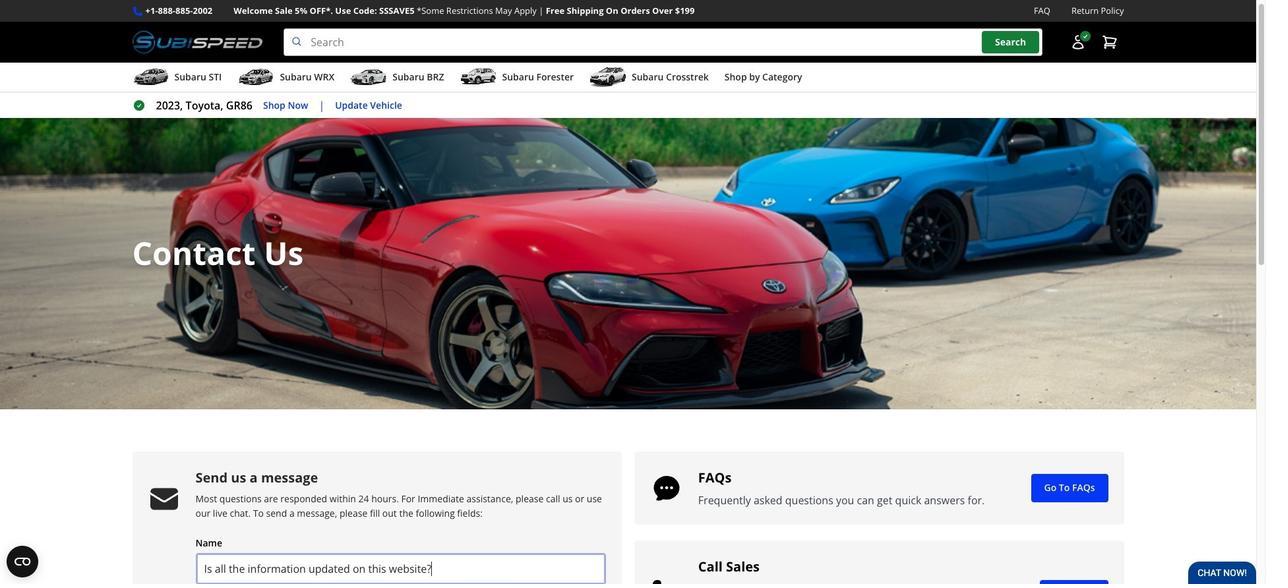 Task type: vqa. For each thing, say whether or not it's contained in the screenshot.
'Subaru Brz'
no



Task type: locate. For each thing, give the bounding box(es) containing it.
a subaru forester thumbnail image image
[[460, 67, 497, 87]]

a subaru brz thumbnail image image
[[351, 67, 387, 87]]

a subaru wrx thumbnail image image
[[238, 67, 275, 87]]

a subaru sti thumbnail image image
[[132, 67, 169, 87]]



Task type: describe. For each thing, give the bounding box(es) containing it.
subispeed logo image
[[132, 28, 263, 56]]

open widget image
[[7, 546, 38, 578]]

name text field
[[196, 553, 606, 585]]

a subaru crosstrek thumbnail image image
[[590, 67, 627, 87]]

button image
[[1070, 34, 1086, 50]]

search input field
[[284, 28, 1043, 56]]



